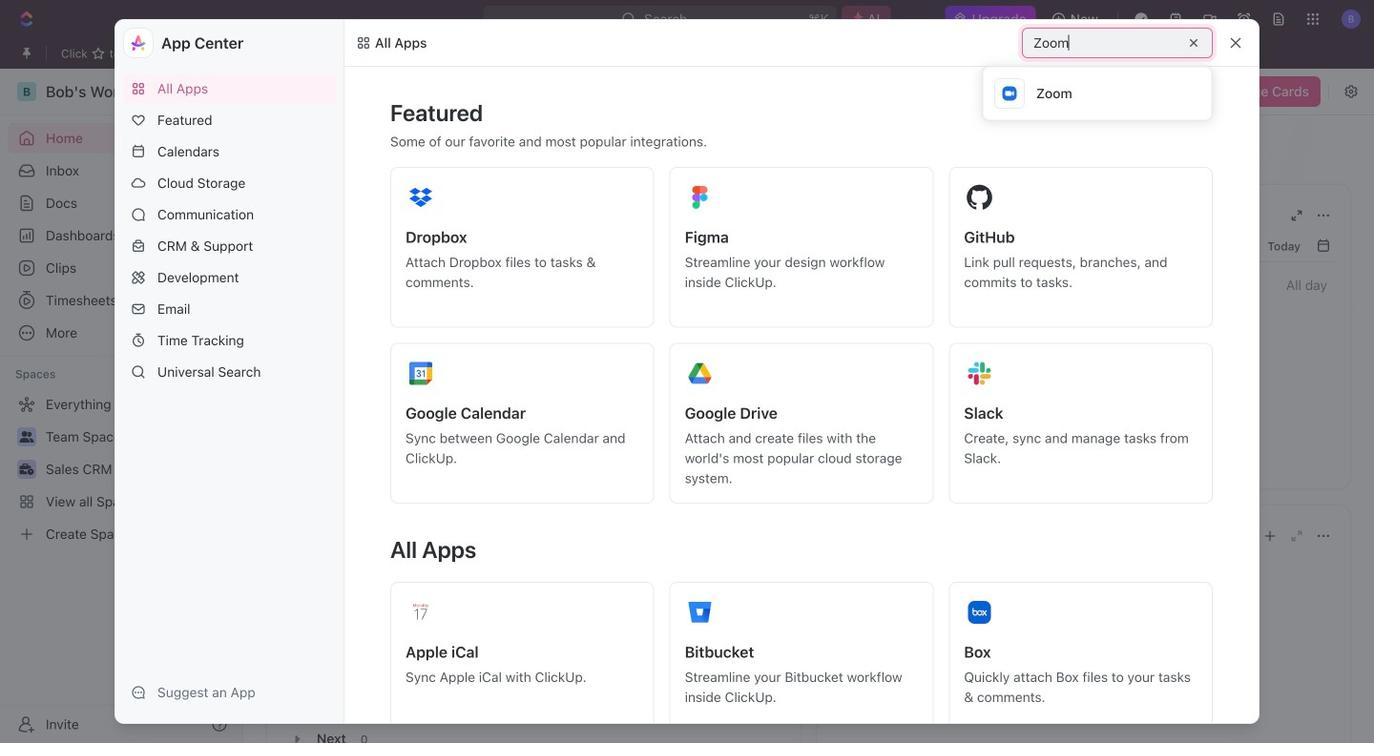 Task type: describe. For each thing, give the bounding box(es) containing it.
tree inside the sidebar navigation
[[8, 389, 235, 550]]



Task type: vqa. For each thing, say whether or not it's contained in the screenshot.
Dashboards link
no



Task type: locate. For each thing, give the bounding box(es) containing it.
akvyc image
[[356, 35, 371, 51]]

tab list
[[286, 552, 781, 598]]

dialog
[[115, 19, 1260, 743]]

sidebar navigation
[[0, 69, 243, 743]]

tree
[[8, 389, 235, 550]]

Search apps… field
[[1033, 31, 1175, 54]]



